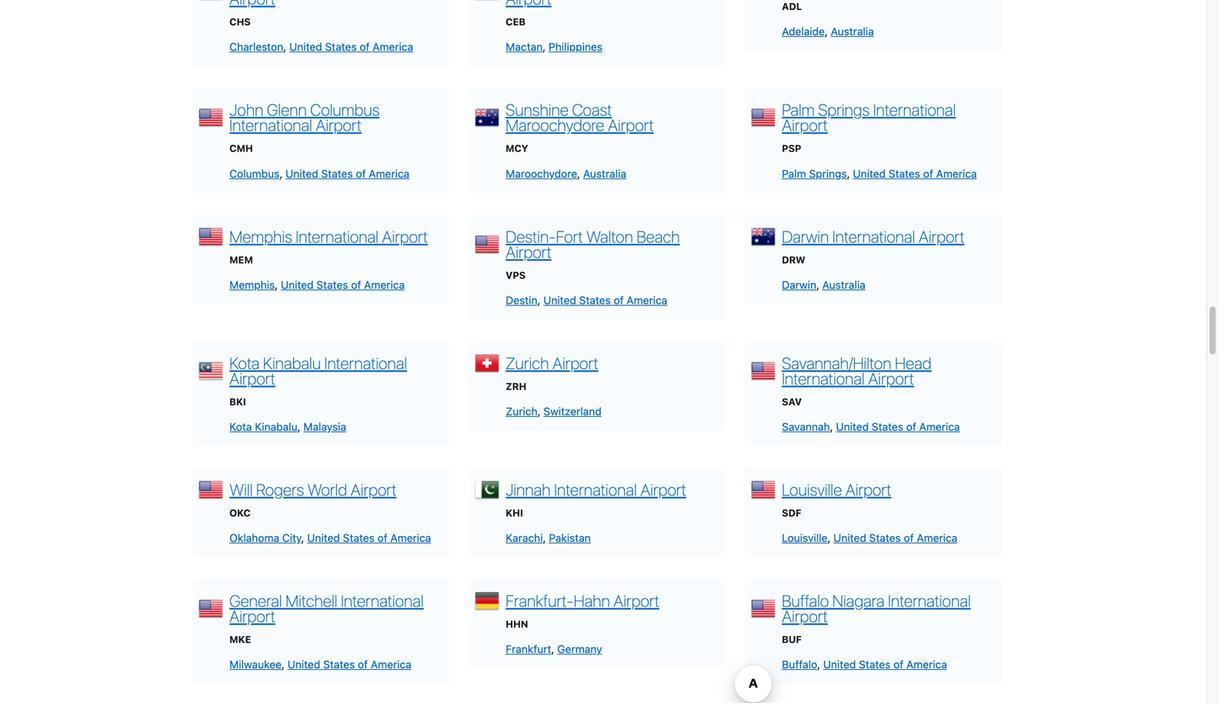 Task type: locate. For each thing, give the bounding box(es) containing it.
charleston
[[230, 41, 284, 53]]

springs inside palm springs international airport
[[819, 100, 870, 120]]

international
[[874, 100, 957, 120], [230, 116, 312, 135], [296, 227, 379, 246], [833, 227, 916, 246], [325, 354, 407, 373], [782, 369, 865, 388], [555, 480, 637, 500], [341, 592, 424, 611], [889, 592, 972, 611]]

palm springs international airport
[[782, 100, 957, 135]]

0 vertical spatial zurich
[[506, 354, 549, 373]]

1 memphis from the top
[[230, 227, 292, 246]]

united for savannah/hilton head international airport
[[837, 421, 869, 434]]

1 vertical spatial palm
[[782, 167, 807, 180]]

, for louisville , united states of america
[[828, 532, 831, 545]]

maroochydore down mcy
[[506, 167, 578, 180]]

of for savannah/hilton head international airport
[[907, 421, 917, 434]]

0 vertical spatial memphis
[[230, 227, 292, 246]]

destin-fort walton beach airport link
[[506, 227, 680, 262]]

pakistan
[[549, 532, 591, 545]]

0 vertical spatial australia
[[831, 25, 875, 38]]

memphis for memphis , united states of america
[[230, 279, 275, 291]]

america for savannah/hilton head international airport
[[920, 421, 961, 434]]

karachi , pakistan
[[506, 532, 591, 545]]

buffalo niagara international airport
[[782, 592, 972, 626]]

, for memphis , united states of america
[[275, 279, 278, 291]]

karachi link
[[506, 532, 543, 545]]

buffalo niagara international airport link
[[782, 592, 972, 626]]

kinabalu up kota kinabalu , malaysia
[[263, 354, 321, 373]]

1 vertical spatial columbus
[[230, 167, 280, 180]]

columbus down cmh
[[230, 167, 280, 180]]

buffalo inside the buffalo niagara international airport
[[782, 592, 830, 611]]

1 kota from the top
[[230, 354, 260, 373]]

adelaide link
[[782, 25, 825, 38]]

united states of america link for destin-fort walton beach airport
[[544, 294, 668, 307]]

cmh
[[230, 143, 253, 154]]

international inside general mitchell international airport
[[341, 592, 424, 611]]

airport
[[316, 116, 362, 135], [608, 116, 654, 135], [782, 116, 828, 135], [382, 227, 428, 246], [919, 227, 965, 246], [506, 242, 552, 262], [553, 354, 599, 373], [230, 369, 276, 388], [869, 369, 915, 388], [351, 480, 397, 500], [641, 480, 687, 500], [846, 480, 892, 500], [614, 592, 660, 611], [230, 607, 276, 626], [782, 607, 828, 626]]

walton
[[587, 227, 634, 246]]

karachi
[[506, 532, 543, 545]]

savannah
[[782, 421, 831, 434]]

international up malaysia
[[325, 354, 407, 373]]

milwaukee
[[230, 659, 282, 672]]

1 vertical spatial maroochydore
[[506, 167, 578, 180]]

darwin up the drw at top
[[782, 227, 830, 246]]

australia link for sunshine coast maroochydore airport
[[584, 167, 627, 180]]

2 zurich from the top
[[506, 405, 538, 418]]

sdf
[[782, 508, 802, 519]]

khi
[[506, 508, 524, 519]]

2 kota from the top
[[230, 421, 252, 434]]

united states of america link for savannah/hilton head international airport
[[837, 421, 961, 434]]

1 vertical spatial darwin
[[782, 279, 817, 291]]

adl
[[782, 1, 803, 12]]

united right palm springs link
[[854, 167, 886, 180]]

united right buffalo 'link'
[[824, 659, 857, 672]]

springs
[[819, 100, 870, 120], [810, 167, 848, 180]]

australia right "adelaide"
[[831, 25, 875, 38]]

louisville
[[782, 480, 843, 500], [782, 532, 828, 545]]

airport inside the buffalo niagara international airport
[[782, 607, 828, 626]]

united states of america link for louisville airport
[[834, 532, 958, 545]]

, for buffalo , united states of america
[[818, 659, 821, 672]]

international right niagara at the bottom right of page
[[889, 592, 972, 611]]

kota kinabalu international airport
[[230, 354, 407, 388]]

kota down bki
[[230, 421, 252, 434]]

louisville up sdf
[[782, 480, 843, 500]]

states
[[325, 41, 357, 53], [321, 167, 353, 180], [889, 167, 921, 180], [317, 279, 348, 291], [580, 294, 611, 307], [872, 421, 904, 434], [343, 532, 375, 545], [870, 532, 902, 545], [323, 659, 355, 672], [860, 659, 891, 672]]

australia link down sunshine coast maroochydore airport link
[[584, 167, 627, 180]]

savannah/hilton
[[782, 354, 892, 373]]

america for general mitchell international airport
[[371, 659, 412, 672]]

destin , united states of america
[[506, 294, 668, 307]]

palm
[[782, 100, 815, 120], [782, 167, 807, 180]]

australia for darwin international airport
[[823, 279, 866, 291]]

palm down 'psp'
[[782, 167, 807, 180]]

international up cmh
[[230, 116, 312, 135]]

0 vertical spatial louisville
[[782, 480, 843, 500]]

, for savannah , united states of america
[[831, 421, 834, 434]]

general mitchell international airport
[[230, 592, 424, 626]]

airport inside the savannah/hilton head international airport
[[869, 369, 915, 388]]

2 memphis from the top
[[230, 279, 275, 291]]

frankfurt-
[[506, 592, 574, 611]]

2 buffalo from the top
[[782, 659, 818, 672]]

1 vertical spatial memphis
[[230, 279, 275, 291]]

united states of america link for john glenn columbus international airport
[[286, 167, 410, 180]]

united
[[290, 41, 322, 53], [286, 167, 319, 180], [854, 167, 886, 180], [281, 279, 314, 291], [544, 294, 577, 307], [837, 421, 869, 434], [307, 532, 340, 545], [834, 532, 867, 545], [288, 659, 321, 672], [824, 659, 857, 672]]

united states of america link for general mitchell international airport
[[288, 659, 412, 672]]

united right destin
[[544, 294, 577, 307]]

1 palm from the top
[[782, 100, 815, 120]]

1 vertical spatial louisville
[[782, 532, 828, 545]]

buffalo up buf
[[782, 592, 830, 611]]

mem
[[230, 254, 253, 265]]

springs up palm springs link
[[819, 100, 870, 120]]

louisville for louisville airport
[[782, 480, 843, 500]]

united right savannah link
[[837, 421, 869, 434]]

louisville for louisville , united states of america
[[782, 532, 828, 545]]

bki
[[230, 396, 246, 408]]

2 maroochydore from the top
[[506, 167, 578, 180]]

palm for palm springs , united states of america
[[782, 167, 807, 180]]

zurich for zurich airport
[[506, 354, 549, 373]]

2 vertical spatial australia
[[823, 279, 866, 291]]

, for columbus , united states of america
[[280, 167, 283, 180]]

buffalo
[[782, 592, 830, 611], [782, 659, 818, 672]]

1 vertical spatial kota
[[230, 421, 252, 434]]

zrh
[[506, 381, 527, 392]]

airport inside kota kinabalu international airport
[[230, 369, 276, 388]]

charleston link
[[230, 41, 284, 53]]

america
[[373, 41, 414, 53], [369, 167, 410, 180], [937, 167, 978, 180], [364, 279, 405, 291], [627, 294, 668, 307], [920, 421, 961, 434], [391, 532, 431, 545], [917, 532, 958, 545], [371, 659, 412, 672], [907, 659, 948, 672]]

sunshine coast maroochydore airport
[[506, 100, 654, 135]]

1 buffalo from the top
[[782, 592, 830, 611]]

0 vertical spatial maroochydore
[[506, 116, 605, 135]]

international inside the buffalo niagara international airport
[[889, 592, 972, 611]]

zurich airport
[[506, 354, 599, 373]]

maroochydore
[[506, 116, 605, 135], [506, 167, 578, 180]]

kota inside kota kinabalu international airport
[[230, 354, 260, 373]]

2 darwin from the top
[[782, 279, 817, 291]]

kinabalu left malaysia
[[255, 421, 298, 434]]

international inside kota kinabalu international airport
[[325, 354, 407, 373]]

0 vertical spatial columbus
[[310, 100, 380, 120]]

oklahoma
[[230, 532, 280, 545]]

america for buffalo niagara international airport
[[907, 659, 948, 672]]

united right the city
[[307, 532, 340, 545]]

columbus right glenn
[[310, 100, 380, 120]]

states for memphis international airport
[[317, 279, 348, 291]]

1 vertical spatial kinabalu
[[255, 421, 298, 434]]

states for buffalo niagara international airport
[[860, 659, 891, 672]]

1 zurich from the top
[[506, 354, 549, 373]]

united for destin-fort walton beach airport
[[544, 294, 577, 307]]

jinnah
[[506, 480, 551, 500]]

oklahoma city link
[[230, 532, 301, 545]]

buffalo , united states of america
[[782, 659, 948, 672]]

1 vertical spatial springs
[[810, 167, 848, 180]]

sav
[[782, 396, 802, 408]]

maroochydore , australia
[[506, 167, 627, 180]]

united states of america link
[[290, 41, 414, 53], [286, 167, 410, 180], [854, 167, 978, 180], [281, 279, 405, 291], [544, 294, 668, 307], [837, 421, 961, 434], [307, 532, 431, 545], [834, 532, 958, 545], [288, 659, 412, 672], [824, 659, 948, 672]]

australia down sunshine coast maroochydore airport link
[[584, 167, 627, 180]]

1 vertical spatial australia link
[[584, 167, 627, 180]]

, for mactan , philippines
[[543, 41, 546, 53]]

1 darwin from the top
[[782, 227, 830, 246]]

airport inside sunshine coast maroochydore airport
[[608, 116, 654, 135]]

memphis up mem
[[230, 227, 292, 246]]

international up sav
[[782, 369, 865, 388]]

zurich up zrh
[[506, 354, 549, 373]]

drw
[[782, 254, 806, 265]]

2 louisville from the top
[[782, 532, 828, 545]]

mactan , philippines
[[506, 41, 603, 53]]

united right louisville link
[[834, 532, 867, 545]]

kota for kota kinabalu international airport
[[230, 354, 260, 373]]

0 vertical spatial springs
[[819, 100, 870, 120]]

1 vertical spatial buffalo
[[782, 659, 818, 672]]

airport inside the john glenn columbus international airport
[[316, 116, 362, 135]]

darwin down the drw at top
[[782, 279, 817, 291]]

darwin , australia
[[782, 279, 866, 291]]

malaysia
[[304, 421, 347, 434]]

columbus inside the john glenn columbus international airport
[[310, 100, 380, 120]]

states for savannah/hilton head international airport
[[872, 421, 904, 434]]

memphis down mem
[[230, 279, 275, 291]]

palm springs , united states of america
[[782, 167, 978, 180]]

of for destin-fort walton beach airport
[[614, 294, 624, 307]]

frankfurt link
[[506, 643, 552, 656]]

america for john glenn columbus international airport
[[369, 167, 410, 180]]

1 vertical spatial australia
[[584, 167, 627, 180]]

maroochydore inside sunshine coast maroochydore airport
[[506, 116, 605, 135]]

kota up bki
[[230, 354, 260, 373]]

0 vertical spatial kinabalu
[[263, 354, 321, 373]]

australia link right "adelaide"
[[831, 25, 875, 38]]

0 vertical spatial palm
[[782, 100, 815, 120]]

, for adelaide , australia
[[825, 25, 828, 38]]

airport inside palm springs international airport
[[782, 116, 828, 135]]

columbus link
[[230, 167, 280, 180]]

springs down "palm springs international airport" link
[[810, 167, 848, 180]]

0 vertical spatial buffalo
[[782, 592, 830, 611]]

, for maroochydore , australia
[[578, 167, 581, 180]]

united for general mitchell international airport
[[288, 659, 321, 672]]

mcy
[[506, 143, 529, 154]]

of for buffalo niagara international airport
[[894, 659, 904, 672]]

memphis link
[[230, 279, 275, 291]]

hhn
[[506, 619, 529, 630]]

hahn
[[574, 592, 610, 611]]

zurich down zrh
[[506, 405, 538, 418]]

mke
[[230, 635, 251, 646]]

2 vertical spatial australia link
[[823, 279, 866, 291]]

2 palm from the top
[[782, 167, 807, 180]]

united for memphis international airport
[[281, 279, 314, 291]]

mitchell
[[286, 592, 338, 611]]

zurich for zurich , switzerland
[[506, 405, 538, 418]]

1 louisville from the top
[[782, 480, 843, 500]]

international inside palm springs international airport
[[874, 100, 957, 120]]

international up palm springs , united states of america at the top of page
[[874, 100, 957, 120]]

zurich
[[506, 354, 549, 373], [506, 405, 538, 418]]

united right memphis link
[[281, 279, 314, 291]]

united right milwaukee
[[288, 659, 321, 672]]

memphis , united states of america
[[230, 279, 405, 291]]

australia right darwin link
[[823, 279, 866, 291]]

ceb
[[506, 16, 526, 27]]

1 vertical spatial zurich
[[506, 405, 538, 418]]

maroochydore up mcy
[[506, 116, 605, 135]]

buffalo down buf
[[782, 659, 818, 672]]

pakistan link
[[549, 532, 591, 545]]

general
[[230, 592, 282, 611]]

international up "pakistan" link
[[555, 480, 637, 500]]

darwin
[[782, 227, 830, 246], [782, 279, 817, 291]]

0 vertical spatial darwin
[[782, 227, 830, 246]]

kinabalu inside kota kinabalu international airport
[[263, 354, 321, 373]]

zurich , switzerland
[[506, 405, 602, 418]]

darwin international airport
[[782, 227, 965, 246]]

united right columbus link
[[286, 167, 319, 180]]

destin-
[[506, 227, 556, 246]]

america for memphis international airport
[[364, 279, 405, 291]]

international inside the savannah/hilton head international airport
[[782, 369, 865, 388]]

0 vertical spatial kota
[[230, 354, 260, 373]]

kinabalu for airport
[[263, 354, 321, 373]]

1 horizontal spatial columbus
[[310, 100, 380, 120]]

louisville down sdf
[[782, 532, 828, 545]]

kota kinabalu international airport link
[[230, 354, 407, 388]]

australia link right darwin link
[[823, 279, 866, 291]]

palm for palm springs international airport
[[782, 100, 815, 120]]

palm up 'psp'
[[782, 100, 815, 120]]

palm inside palm springs international airport
[[782, 100, 815, 120]]

1 maroochydore from the top
[[506, 116, 605, 135]]

savannah link
[[782, 421, 831, 434]]

international right mitchell
[[341, 592, 424, 611]]



Task type: vqa. For each thing, say whether or not it's contained in the screenshot.
Flight + Hotel
no



Task type: describe. For each thing, give the bounding box(es) containing it.
darwin for darwin , australia
[[782, 279, 817, 291]]

coast
[[573, 100, 612, 120]]

jinnah international airport link
[[506, 480, 687, 500]]

international down palm springs , united states of america at the top of page
[[833, 227, 916, 246]]

united for john glenn columbus international airport
[[286, 167, 319, 180]]

united states of america link for palm springs international airport
[[854, 167, 978, 180]]

0 horizontal spatial columbus
[[230, 167, 280, 180]]

of for john glenn columbus international airport
[[356, 167, 366, 180]]

frankfurt-hahn airport link
[[506, 592, 660, 611]]

switzerland link
[[544, 405, 602, 418]]

palm springs international airport link
[[782, 100, 957, 135]]

frankfurt
[[506, 643, 552, 656]]

memphis international airport
[[230, 227, 428, 246]]

springs for united
[[810, 167, 848, 180]]

memphis for memphis international airport
[[230, 227, 292, 246]]

australia for sunshine coast maroochydore airport
[[584, 167, 627, 180]]

, for destin , united states of america
[[538, 294, 541, 307]]

philippines link
[[549, 41, 603, 53]]

international up memphis , united states of america
[[296, 227, 379, 246]]

buffalo for buffalo niagara international airport
[[782, 592, 830, 611]]

airport inside the destin-fort walton beach airport
[[506, 242, 552, 262]]

philippines
[[549, 41, 603, 53]]

palm springs link
[[782, 167, 848, 180]]

glenn
[[267, 100, 307, 120]]

united states of america link for will rogers world airport
[[307, 532, 431, 545]]

states for john glenn columbus international airport
[[321, 167, 353, 180]]

of for general mitchell international airport
[[358, 659, 368, 672]]

charleston , united states of america
[[230, 41, 414, 53]]

john
[[230, 100, 264, 120]]

destin link
[[506, 294, 538, 307]]

louisville , united states of america
[[782, 532, 958, 545]]

louisville airport
[[782, 480, 892, 500]]

john glenn columbus international airport link
[[230, 100, 380, 135]]

world
[[308, 480, 347, 500]]

zurich airport link
[[506, 354, 599, 373]]

destin-fort walton beach airport
[[506, 227, 680, 262]]

savannah , united states of america
[[782, 421, 961, 434]]

of for memphis international airport
[[351, 279, 361, 291]]

united right charleston
[[290, 41, 322, 53]]

states for destin-fort walton beach airport
[[580, 294, 611, 307]]

jinnah international airport
[[506, 480, 687, 500]]

airport inside general mitchell international airport
[[230, 607, 276, 626]]

darwin link
[[782, 279, 817, 291]]

adelaide , australia
[[782, 25, 875, 38]]

, for darwin , australia
[[817, 279, 820, 291]]

milwaukee link
[[230, 659, 282, 672]]

, for zurich , switzerland
[[538, 405, 541, 418]]

frankfurt-hahn airport
[[506, 592, 660, 611]]

darwin for darwin international airport
[[782, 227, 830, 246]]

states for louisville airport
[[870, 532, 902, 545]]

australia link for darwin international airport
[[823, 279, 866, 291]]

frankfurt , germany
[[506, 643, 603, 656]]

united for buffalo niagara international airport
[[824, 659, 857, 672]]

, for charleston , united states of america
[[284, 41, 287, 53]]

sunshine
[[506, 100, 569, 120]]

united states of america link for memphis international airport
[[281, 279, 405, 291]]

okc
[[230, 508, 251, 519]]

mactan
[[506, 41, 543, 53]]

will rogers world airport
[[230, 480, 397, 500]]

germany
[[558, 643, 603, 656]]

malaysia link
[[304, 421, 347, 434]]

, for karachi , pakistan
[[543, 532, 546, 545]]

milwaukee , united states of america
[[230, 659, 412, 672]]

memphis international airport link
[[230, 227, 428, 246]]

kinabalu for malaysia
[[255, 421, 298, 434]]

states for general mitchell international airport
[[323, 659, 355, 672]]

buf
[[782, 635, 802, 646]]

vps
[[506, 270, 526, 281]]

mactan link
[[506, 41, 543, 53]]

kota kinabalu , malaysia
[[230, 421, 347, 434]]

america for louisville airport
[[917, 532, 958, 545]]

louisville link
[[782, 532, 828, 545]]

buffalo for buffalo , united states of america
[[782, 659, 818, 672]]

john glenn columbus international airport
[[230, 100, 380, 135]]

united states of america link for buffalo niagara international airport
[[824, 659, 948, 672]]

louisville airport link
[[782, 480, 892, 500]]

buffalo link
[[782, 659, 818, 672]]

destin
[[506, 294, 538, 307]]

america for destin-fort walton beach airport
[[627, 294, 668, 307]]

united for louisville airport
[[834, 532, 867, 545]]

columbus , united states of america
[[230, 167, 410, 180]]

niagara
[[833, 592, 885, 611]]

switzerland
[[544, 405, 602, 418]]

springs for airport
[[819, 100, 870, 120]]

general mitchell international airport link
[[230, 592, 424, 626]]

international inside the john glenn columbus international airport
[[230, 116, 312, 135]]

0 vertical spatial australia link
[[831, 25, 875, 38]]

kota kinabalu link
[[230, 421, 298, 434]]

, for milwaukee , united states of america
[[282, 659, 285, 672]]

of for louisville airport
[[904, 532, 914, 545]]

adelaide
[[782, 25, 825, 38]]

psp
[[782, 143, 802, 154]]

head
[[896, 354, 932, 373]]

germany link
[[558, 643, 603, 656]]

fort
[[556, 227, 583, 246]]

, for frankfurt , germany
[[552, 643, 555, 656]]

maroochydore link
[[506, 167, 578, 180]]

zurich link
[[506, 405, 538, 418]]

will
[[230, 480, 253, 500]]

kota for kota kinabalu , malaysia
[[230, 421, 252, 434]]



